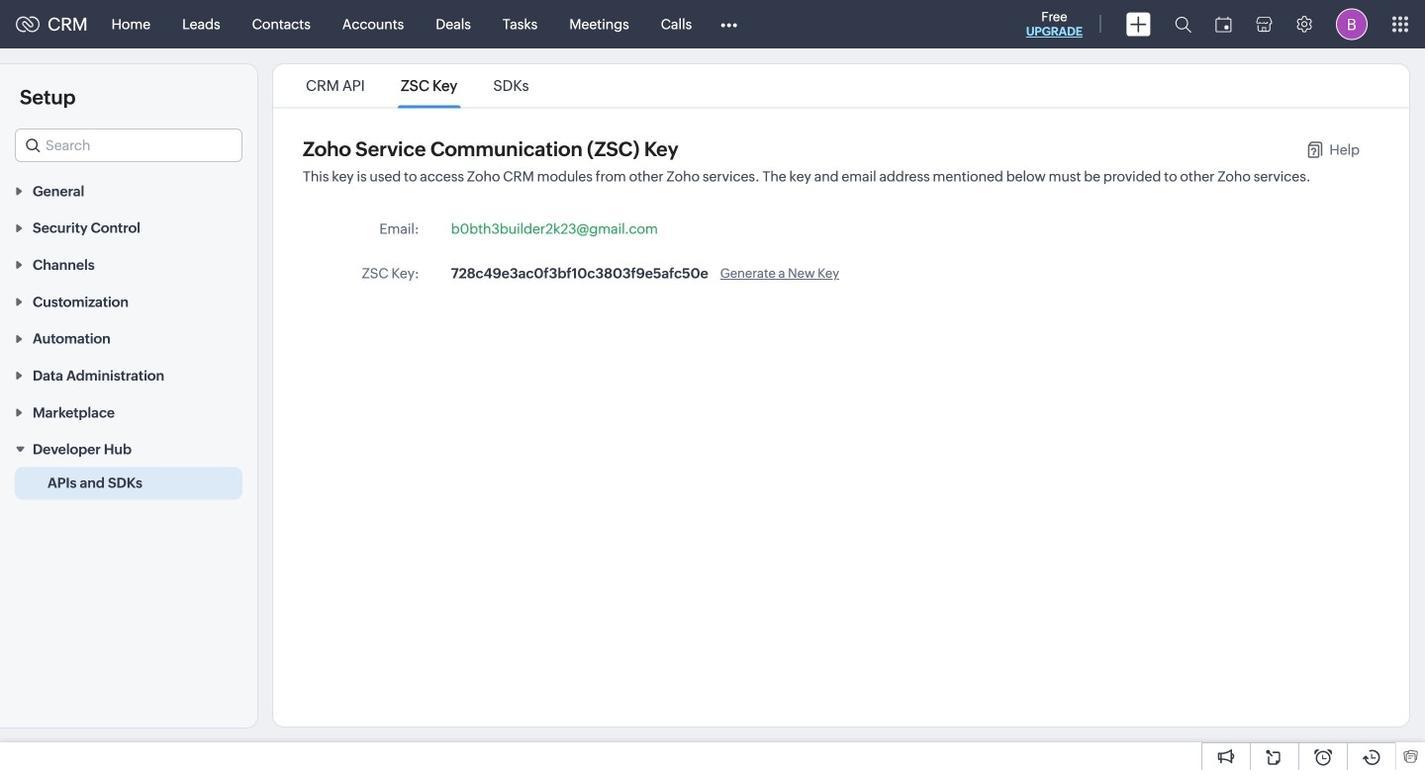 Task type: locate. For each thing, give the bounding box(es) containing it.
profile element
[[1324, 0, 1380, 48]]

region
[[0, 468, 257, 500]]

create menu element
[[1114, 0, 1163, 48]]

profile image
[[1336, 8, 1368, 40]]

None field
[[15, 129, 242, 162]]

create menu image
[[1126, 12, 1151, 36]]

list
[[288, 64, 547, 107]]



Task type: describe. For each thing, give the bounding box(es) containing it.
logo image
[[16, 16, 40, 32]]

Other Modules field
[[708, 8, 750, 40]]

calendar image
[[1215, 16, 1232, 32]]

Search text field
[[16, 130, 241, 161]]

search element
[[1163, 0, 1203, 48]]

search image
[[1175, 16, 1192, 33]]



Task type: vqa. For each thing, say whether or not it's contained in the screenshot.
Channels "image"
no



